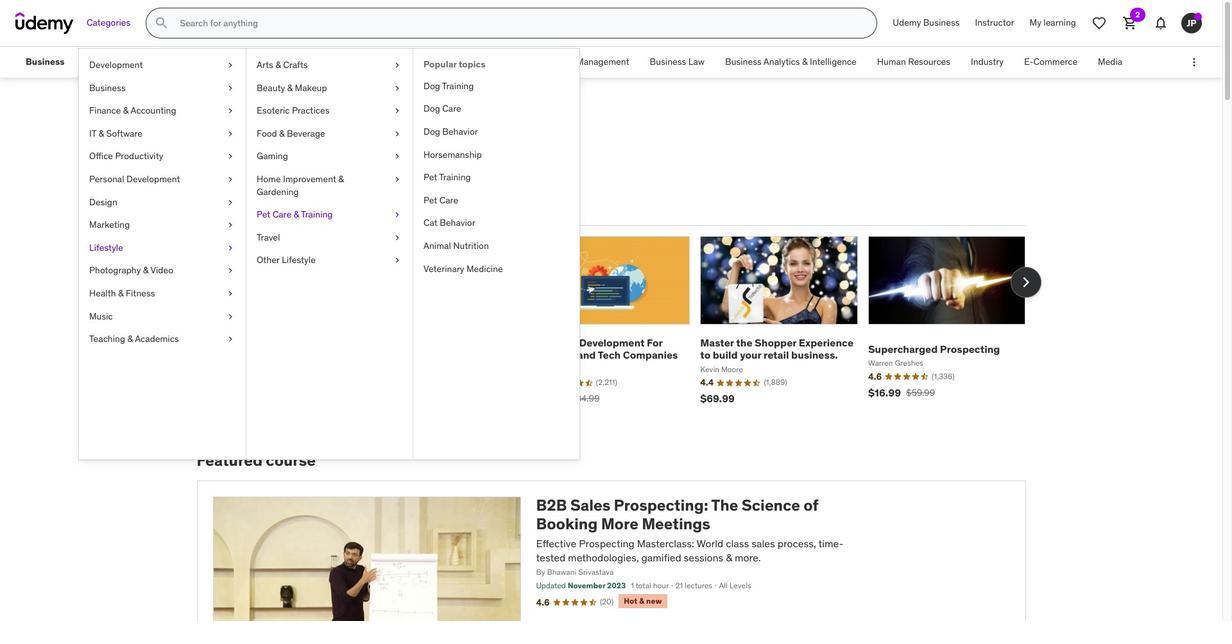 Task type: locate. For each thing, give the bounding box(es) containing it.
topics
[[459, 58, 486, 70]]

xsmall image for health & fitness
[[225, 287, 236, 300]]

0 vertical spatial to
[[260, 164, 275, 184]]

& inside teaching & academics link
[[127, 333, 133, 345]]

most
[[199, 202, 224, 215]]

xsmall image
[[392, 82, 402, 94], [392, 105, 402, 117], [392, 128, 402, 140], [225, 150, 236, 163], [225, 196, 236, 209], [392, 209, 402, 221], [225, 242, 236, 254], [225, 287, 236, 300], [225, 333, 236, 346]]

crafts
[[283, 59, 308, 71]]

arrow pointing to subcategory menu links image
[[75, 47, 86, 78]]

xsmall image inside marketing link
[[225, 219, 236, 232]]

xsmall image inside the lifestyle link
[[225, 242, 236, 254]]

2023
[[607, 581, 626, 591]]

care up the cat behavior at the top left of page
[[439, 194, 458, 206]]

pet training
[[424, 171, 471, 183]]

management up beauty & makeup
[[271, 56, 324, 68]]

1
[[631, 581, 634, 591]]

1 horizontal spatial to
[[700, 349, 711, 362]]

dog for dog care
[[424, 103, 440, 114]]

0 horizontal spatial business link
[[15, 47, 75, 78]]

personal
[[89, 173, 124, 185]]

sales inside b2b sales prospecting: the science of booking more meetings effective prospecting masterclass: world class sales process, time- tested methodologies, gamified sessions & more. by bhawani srivastava
[[570, 496, 611, 515]]

marketing
[[89, 219, 130, 231]]

& right 'health'
[[118, 287, 124, 299]]

to down the gaming
[[260, 164, 275, 184]]

business left law
[[650, 56, 686, 68]]

for
[[647, 336, 663, 349]]

0 vertical spatial courses
[[255, 108, 338, 135]]

xsmall image inside 'beauty & makeup' link
[[392, 82, 402, 94]]

& right you
[[338, 173, 344, 185]]

& for it & software
[[99, 128, 104, 139]]

supercharged
[[868, 343, 938, 355]]

& for finance & accounting
[[123, 105, 129, 116]]

2 management from the left
[[576, 56, 629, 68]]

xsmall image for home improvement & gardening
[[392, 173, 402, 186]]

dog for dog behavior
[[424, 126, 440, 137]]

21
[[675, 581, 683, 591]]

pet for pet care
[[424, 194, 437, 206]]

pet up travel
[[257, 209, 270, 220]]

prospecting:
[[614, 496, 708, 515]]

& inside it & software "link"
[[99, 128, 104, 139]]

xsmall image for finance & accounting
[[225, 105, 236, 117]]

build
[[713, 349, 738, 362]]

xsmall image inside photography & video link
[[225, 265, 236, 277]]

world
[[697, 537, 724, 550]]

training down horsemanship
[[439, 171, 471, 183]]

behavior up the animal nutrition
[[440, 217, 475, 229]]

sales right b2b
[[570, 496, 611, 515]]

commerce
[[1034, 56, 1078, 68]]

fitness
[[126, 287, 155, 299]]

entrepreneurship
[[97, 56, 167, 68]]

sales left food
[[197, 108, 251, 135]]

categories button
[[79, 8, 138, 39]]

xsmall image inside health & fitness link
[[225, 287, 236, 300]]

xsmall image inside office productivity link
[[225, 150, 236, 163]]

pet care & training link
[[246, 204, 413, 226]]

training up travel link
[[301, 209, 333, 220]]

arts
[[257, 59, 273, 71]]

companies
[[623, 349, 678, 362]]

0 vertical spatial sales
[[197, 108, 251, 135]]

2 vertical spatial development
[[579, 336, 645, 349]]

& for hot & new
[[639, 596, 644, 606]]

accounting
[[131, 105, 176, 116]]

care up dog behavior
[[442, 103, 461, 114]]

cat behavior
[[424, 217, 475, 229]]

& right the finance
[[123, 105, 129, 116]]

pet care & training element
[[413, 49, 580, 460]]

xsmall image inside 'arts & crafts' link
[[392, 59, 402, 72]]

0 vertical spatial prospecting
[[940, 343, 1000, 355]]

udemy business link
[[885, 8, 968, 39]]

animal nutrition
[[424, 240, 489, 252]]

& right arts
[[275, 59, 281, 71]]

1 vertical spatial care
[[439, 194, 458, 206]]

& right hot
[[639, 596, 644, 606]]

2 vertical spatial pet
[[257, 209, 270, 220]]

esoteric practices link
[[246, 100, 413, 122]]

travel link
[[246, 226, 413, 249]]

& inside 'arts & crafts' link
[[275, 59, 281, 71]]

& for teaching & academics
[[127, 333, 133, 345]]

development for personal
[[126, 173, 180, 185]]

1 vertical spatial training
[[439, 171, 471, 183]]

to
[[260, 164, 275, 184], [700, 349, 711, 362]]

0 horizontal spatial management
[[271, 56, 324, 68]]

beauty
[[257, 82, 285, 93]]

4.6
[[536, 597, 550, 608]]

learning
[[1044, 17, 1076, 28]]

all
[[719, 581, 728, 591]]

dog down popular in the top of the page
[[424, 80, 440, 92]]

0 vertical spatial care
[[442, 103, 461, 114]]

2 link
[[1115, 8, 1146, 39]]

1 horizontal spatial management
[[576, 56, 629, 68]]

1 vertical spatial to
[[700, 349, 711, 362]]

1 horizontal spatial sales
[[570, 496, 611, 515]]

prospecting inside carousel element
[[940, 343, 1000, 355]]

1 vertical spatial behavior
[[440, 217, 475, 229]]

teaching
[[89, 333, 125, 345]]

business link down udemy image
[[15, 47, 75, 78]]

lifestyle inside other lifestyle link
[[282, 254, 316, 266]]

& inside home improvement & gardening
[[338, 173, 344, 185]]

0 horizontal spatial prospecting
[[579, 537, 635, 550]]

xsmall image inside the "food & beverage" link
[[392, 128, 402, 140]]

& inside the "food & beverage" link
[[279, 128, 285, 139]]

xsmall image for food & beverage
[[392, 128, 402, 140]]

xsmall image for other lifestyle
[[392, 254, 402, 267]]

xsmall image inside esoteric practices link
[[392, 105, 402, 117]]

wishlist image
[[1092, 15, 1107, 31]]

more
[[601, 514, 639, 534]]

tech
[[598, 349, 621, 362]]

1 dog from the top
[[424, 80, 440, 92]]

photography & video
[[89, 265, 173, 276]]

1 horizontal spatial lifestyle
[[282, 254, 316, 266]]

2 dog from the top
[[424, 103, 440, 114]]

xsmall image inside travel link
[[392, 232, 402, 244]]

health
[[89, 287, 116, 299]]

1 vertical spatial prospecting
[[579, 537, 635, 550]]

xsmall image inside personal development link
[[225, 173, 236, 186]]

startups
[[532, 349, 575, 362]]

finance
[[89, 105, 121, 116]]

dog training
[[424, 80, 474, 92]]

business up the finance
[[89, 82, 126, 93]]

hour
[[653, 581, 669, 591]]

intelligence
[[810, 56, 857, 68]]

business left and on the bottom of the page
[[532, 336, 577, 349]]

xsmall image for travel
[[392, 232, 402, 244]]

office productivity
[[89, 150, 163, 162]]

& left video
[[143, 265, 148, 276]]

1 horizontal spatial prospecting
[[940, 343, 1000, 355]]

my
[[1030, 17, 1042, 28]]

business link up accounting
[[79, 77, 246, 100]]

e-
[[1024, 56, 1034, 68]]

pet up pet care
[[424, 171, 437, 183]]

business development for startups and tech companies
[[532, 336, 678, 362]]

xsmall image for personal development
[[225, 173, 236, 186]]

2 vertical spatial care
[[273, 209, 291, 220]]

submit search image
[[154, 15, 170, 31]]

care down gardening
[[273, 209, 291, 220]]

& down class
[[726, 551, 732, 564]]

0 vertical spatial training
[[442, 80, 474, 92]]

methodologies,
[[568, 551, 639, 564]]

0 horizontal spatial sales
[[197, 108, 251, 135]]

0 vertical spatial pet
[[424, 171, 437, 183]]

the
[[711, 496, 738, 515]]

lifestyle down 'marketing'
[[89, 242, 123, 253]]

& inside health & fitness link
[[118, 287, 124, 299]]

it & software link
[[79, 122, 246, 145]]

pet up cat
[[424, 194, 437, 206]]

0 vertical spatial behavior
[[442, 126, 478, 137]]

care for dog care
[[442, 103, 461, 114]]

dog for dog training
[[424, 80, 440, 92]]

media
[[1098, 56, 1123, 68]]

behavior up horsemanship
[[442, 126, 478, 137]]

xsmall image inside finance & accounting link
[[225, 105, 236, 117]]

xsmall image inside other lifestyle link
[[392, 254, 402, 267]]

1 vertical spatial dog
[[424, 103, 440, 114]]

xsmall image inside development link
[[225, 59, 236, 72]]

xsmall image for pet care & training
[[392, 209, 402, 221]]

& right teaching on the left bottom of page
[[127, 333, 133, 345]]

business inside business strategy link
[[387, 56, 424, 68]]

food & beverage
[[257, 128, 325, 139]]

& for photography & video
[[143, 265, 148, 276]]

business analytics & intelligence link
[[715, 47, 867, 78]]

and
[[577, 349, 596, 362]]

0 vertical spatial lifestyle
[[89, 242, 123, 253]]

care for pet care
[[439, 194, 458, 206]]

& for health & fitness
[[118, 287, 124, 299]]

to inside master the shopper experience to build your retail business.
[[700, 349, 711, 362]]

behavior for dog behavior
[[442, 126, 478, 137]]

& inside finance & accounting link
[[123, 105, 129, 116]]

& right beauty
[[287, 82, 293, 93]]

master the shopper experience to build your retail business. link
[[700, 336, 854, 362]]

xsmall image inside business link
[[225, 82, 236, 94]]

featured course
[[197, 451, 316, 471]]

development
[[89, 59, 143, 71], [126, 173, 180, 185], [579, 336, 645, 349]]

management
[[271, 56, 324, 68], [576, 56, 629, 68]]

training for pet training
[[439, 171, 471, 183]]

& for food & beverage
[[279, 128, 285, 139]]

business left popular in the top of the page
[[387, 56, 424, 68]]

business inside business analytics & intelligence link
[[725, 56, 762, 68]]

1 horizontal spatial business link
[[79, 77, 246, 100]]

business left analytics
[[725, 56, 762, 68]]

operations
[[480, 56, 525, 68]]

2 vertical spatial dog
[[424, 126, 440, 137]]

updated
[[536, 581, 566, 591]]

animal nutrition link
[[413, 235, 580, 258]]

xsmall image for office productivity
[[225, 150, 236, 163]]

xsmall image inside the home improvement & gardening link
[[392, 173, 402, 186]]

to left build
[[700, 349, 711, 362]]

training down "popular topics"
[[442, 80, 474, 92]]

pet
[[424, 171, 437, 183], [424, 194, 437, 206], [257, 209, 270, 220]]

0 horizontal spatial to
[[260, 164, 275, 184]]

xsmall image inside it & software "link"
[[225, 128, 236, 140]]

you
[[307, 164, 333, 184]]

& right it
[[99, 128, 104, 139]]

business law
[[650, 56, 705, 68]]

0 vertical spatial development
[[89, 59, 143, 71]]

xsmall image inside music link
[[225, 310, 236, 323]]

retail
[[764, 349, 789, 362]]

1 vertical spatial pet
[[424, 194, 437, 206]]

lifestyle right other
[[282, 254, 316, 266]]

3 dog from the top
[[424, 126, 440, 137]]

management right project
[[576, 56, 629, 68]]

beverage
[[287, 128, 325, 139]]

cat behavior link
[[413, 212, 580, 235]]

business link
[[15, 47, 75, 78], [79, 77, 246, 100]]

xsmall image for esoteric practices
[[392, 105, 402, 117]]

business right udemy
[[923, 17, 960, 28]]

0 vertical spatial dog
[[424, 80, 440, 92]]

2 vertical spatial training
[[301, 209, 333, 220]]

prospecting inside b2b sales prospecting: the science of booking more meetings effective prospecting masterclass: world class sales process, time- tested methodologies, gamified sessions & more. by bhawani srivastava
[[579, 537, 635, 550]]

& down home improvement & gardening
[[294, 209, 299, 220]]

time-
[[819, 537, 843, 550]]

udemy business
[[893, 17, 960, 28]]

dog down the dog care
[[424, 126, 440, 137]]

xsmall image inside design link
[[225, 196, 236, 209]]

Search for anything text field
[[177, 12, 861, 34]]

business inside udemy business link
[[923, 17, 960, 28]]

dog down the dog training
[[424, 103, 440, 114]]

xsmall image
[[225, 59, 236, 72], [392, 59, 402, 72], [225, 82, 236, 94], [225, 105, 236, 117], [225, 128, 236, 140], [392, 150, 402, 163], [225, 173, 236, 186], [392, 173, 402, 186], [225, 219, 236, 232], [392, 232, 402, 244], [392, 254, 402, 267], [225, 265, 236, 277], [225, 310, 236, 323]]

& inside photography & video link
[[143, 265, 148, 276]]

xsmall image inside pet care & training link
[[392, 209, 402, 221]]

xsmall image inside gaming link
[[392, 150, 402, 163]]

pet for pet care & training
[[257, 209, 270, 220]]

& right analytics
[[802, 56, 808, 68]]

notifications image
[[1153, 15, 1169, 31]]

1 vertical spatial development
[[126, 173, 180, 185]]

1 vertical spatial sales
[[570, 496, 611, 515]]

1 vertical spatial lifestyle
[[282, 254, 316, 266]]

business inside business development for startups and tech companies
[[532, 336, 577, 349]]

1 vertical spatial courses
[[197, 164, 257, 184]]

udemy image
[[15, 12, 74, 34]]

& right food
[[279, 128, 285, 139]]

most popular button
[[197, 194, 267, 224]]

xsmall image inside teaching & academics link
[[225, 333, 236, 346]]

training
[[442, 80, 474, 92], [439, 171, 471, 183], [301, 209, 333, 220]]

effective
[[536, 537, 577, 550]]

& inside 'beauty & makeup' link
[[287, 82, 293, 93]]

care for pet care & training
[[273, 209, 291, 220]]

xsmall image for beauty & makeup
[[392, 82, 402, 94]]

trending
[[279, 202, 323, 215]]

development inside business development for startups and tech companies
[[579, 336, 645, 349]]



Task type: describe. For each thing, give the bounding box(es) containing it.
my learning link
[[1022, 8, 1084, 39]]

shopping cart with 2 items image
[[1123, 15, 1138, 31]]

industry
[[971, 56, 1004, 68]]

other
[[257, 254, 280, 266]]

courses to get you started
[[197, 164, 390, 184]]

xsmall image for arts & crafts
[[392, 59, 402, 72]]

xsmall image for photography & video
[[225, 265, 236, 277]]

carousel element
[[197, 236, 1041, 421]]

project management
[[545, 56, 629, 68]]

xsmall image for design
[[225, 196, 236, 209]]

pet training link
[[413, 166, 580, 189]]

analytics
[[764, 56, 800, 68]]

1 total hour
[[631, 581, 669, 591]]

trending button
[[277, 194, 325, 224]]

behavior for cat behavior
[[440, 217, 475, 229]]

horsemanship
[[424, 149, 482, 160]]

hot
[[624, 596, 638, 606]]

other lifestyle link
[[246, 249, 413, 272]]

business strategy
[[387, 56, 460, 68]]

0 horizontal spatial lifestyle
[[89, 242, 123, 253]]

beauty & makeup
[[257, 82, 327, 93]]

productivity
[[115, 150, 163, 162]]

1 management from the left
[[271, 56, 324, 68]]

xsmall image for it & software
[[225, 128, 236, 140]]

communication link
[[177, 47, 261, 78]]

instructor
[[975, 17, 1014, 28]]

teaching & academics
[[89, 333, 179, 345]]

makeup
[[295, 82, 327, 93]]

21 lectures
[[675, 581, 713, 591]]

business left arrow pointing to subcategory menu links icon
[[26, 56, 65, 68]]

more.
[[735, 551, 761, 564]]

xsmall image for gaming
[[392, 150, 402, 163]]

gardening
[[257, 186, 299, 197]]

business inside business law link
[[650, 56, 686, 68]]

started
[[337, 164, 390, 184]]

master
[[700, 336, 734, 349]]

bhawani
[[547, 568, 577, 577]]

& for beauty & makeup
[[287, 82, 293, 93]]

b2b sales prospecting: the science of booking more meetings effective prospecting masterclass: world class sales process, time- tested methodologies, gamified sessions & more. by bhawani srivastava
[[536, 496, 843, 577]]

e-commerce link
[[1014, 47, 1088, 78]]

xsmall image for music
[[225, 310, 236, 323]]

xsmall image for lifestyle
[[225, 242, 236, 254]]

dog care link
[[413, 98, 580, 121]]

pet for pet training
[[424, 171, 437, 183]]

next image
[[1016, 272, 1036, 293]]

jp
[[1187, 17, 1197, 29]]

masterclass:
[[637, 537, 694, 550]]

november
[[568, 581, 605, 591]]

project
[[545, 56, 574, 68]]

improvement
[[283, 173, 336, 185]]

sales courses
[[197, 108, 338, 135]]

e-commerce
[[1024, 56, 1078, 68]]

meetings
[[642, 514, 710, 534]]

featured
[[197, 451, 263, 471]]

sessions
[[684, 551, 724, 564]]

gamified
[[641, 551, 681, 564]]

booking
[[536, 514, 598, 534]]

the
[[736, 336, 753, 349]]

esoteric practices
[[257, 105, 330, 116]]

other lifestyle
[[257, 254, 316, 266]]

training for dog training
[[442, 80, 474, 92]]

xsmall image for marketing
[[225, 219, 236, 232]]

human
[[877, 56, 906, 68]]

operations link
[[470, 47, 535, 78]]

photography
[[89, 265, 141, 276]]

new
[[646, 596, 662, 606]]

business analytics & intelligence
[[725, 56, 857, 68]]

more subcategory menu links image
[[1188, 56, 1201, 69]]

levels
[[730, 581, 751, 591]]

marketing link
[[79, 214, 246, 237]]

veterinary medicine
[[424, 263, 503, 274]]

horsemanship link
[[413, 143, 580, 166]]

xsmall image for teaching & academics
[[225, 333, 236, 346]]

teaching & academics link
[[79, 328, 246, 351]]

industry link
[[961, 47, 1014, 78]]

& for arts & crafts
[[275, 59, 281, 71]]

home improvement & gardening link
[[246, 168, 413, 204]]

animal
[[424, 240, 451, 252]]

your
[[740, 349, 761, 362]]

it
[[89, 128, 96, 139]]

science
[[742, 496, 800, 515]]

xsmall image for development
[[225, 59, 236, 72]]

business.
[[791, 349, 838, 362]]

& inside b2b sales prospecting: the science of booking more meetings effective prospecting masterclass: world class sales process, time- tested methodologies, gamified sessions & more. by bhawani srivastava
[[726, 551, 732, 564]]

video
[[150, 265, 173, 276]]

b2b
[[536, 496, 567, 515]]

development for business
[[579, 336, 645, 349]]

jp link
[[1176, 8, 1207, 39]]

supercharged prospecting link
[[868, 343, 1000, 355]]

total
[[636, 581, 651, 591]]

lifestyle link
[[79, 237, 246, 260]]

& inside business analytics & intelligence link
[[802, 56, 808, 68]]

class
[[726, 537, 749, 550]]

management link
[[261, 47, 334, 78]]

veterinary
[[424, 263, 464, 274]]

xsmall image for business
[[225, 82, 236, 94]]

beauty & makeup link
[[246, 77, 413, 100]]

food
[[257, 128, 277, 139]]

music
[[89, 310, 113, 322]]

& inside pet care & training link
[[294, 209, 299, 220]]

medicine
[[467, 263, 503, 274]]

design
[[89, 196, 117, 208]]

human resources
[[877, 56, 951, 68]]

veterinary medicine link
[[413, 258, 580, 281]]

design link
[[79, 191, 246, 214]]

you have alerts image
[[1194, 13, 1202, 21]]

finance & accounting
[[89, 105, 176, 116]]

health & fitness link
[[79, 282, 246, 305]]

music link
[[79, 305, 246, 328]]



Task type: vqa. For each thing, say whether or not it's contained in the screenshot.
the tested
yes



